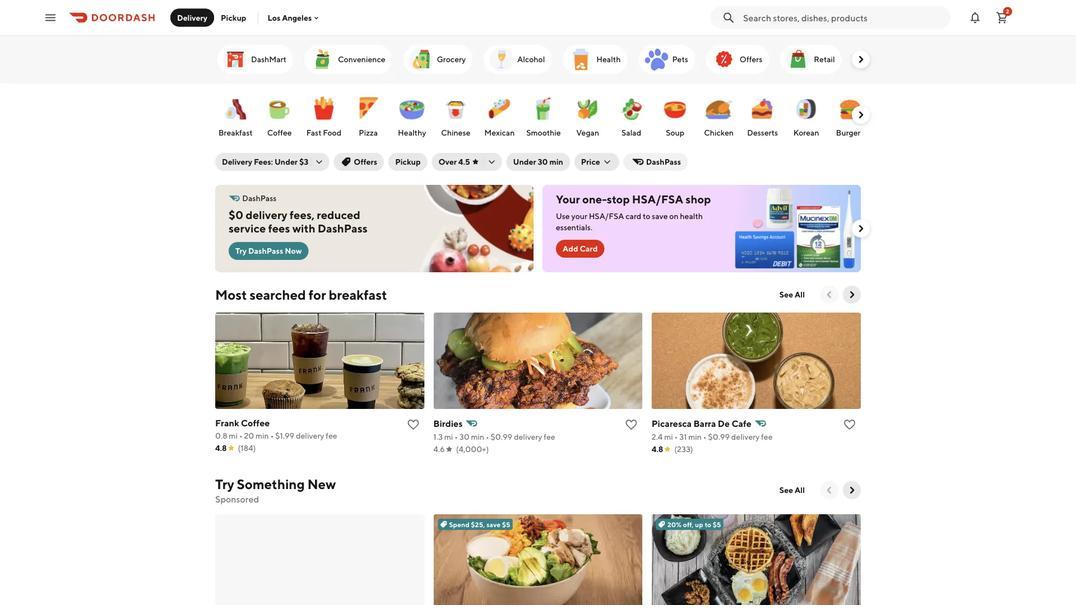 Task type: describe. For each thing, give the bounding box(es) containing it.
offers inside button
[[354, 157, 378, 167]]

delivery fees: under $3
[[222, 157, 309, 167]]

offers link
[[707, 45, 770, 74]]

4.6
[[434, 445, 445, 454]]

0 vertical spatial pickup button
[[214, 9, 253, 27]]

$25,
[[471, 521, 485, 529]]

chicken
[[705, 128, 734, 137]]

picaresca barra de cafe
[[652, 419, 752, 429]]

1.3
[[434, 433, 443, 442]]

los
[[268, 13, 281, 22]]

los angeles button
[[268, 13, 321, 22]]

stop
[[607, 193, 630, 206]]

mi for birdies
[[445, 433, 453, 442]]

service
[[229, 222, 266, 235]]

most searched for breakfast link
[[215, 286, 387, 304]]

20%
[[668, 521, 682, 529]]

dashpass down fees
[[248, 246, 283, 256]]

delivery for delivery fees: under $3
[[222, 157, 252, 167]]

offers button
[[334, 153, 384, 171]]

retail link
[[781, 45, 842, 74]]

• down barra
[[704, 433, 707, 442]]

breakfast
[[219, 128, 253, 137]]

mi for picaresca barra de cafe
[[665, 433, 673, 442]]

open menu image
[[44, 11, 57, 24]]

delivery inside $0 delivery fees, reduced service fees with dashpass
[[246, 209, 288, 222]]

grocery
[[437, 55, 466, 64]]

your one-stop hsa/fsa shop use your hsa/fsa card to save on health essentials.
[[556, 193, 711, 232]]

picaresca
[[652, 419, 692, 429]]

breakfast
[[329, 287, 387, 303]]

pickup for 'pickup' 'button' to the bottom
[[395, 157, 421, 167]]

fee for birdies
[[544, 433, 556, 442]]

spend $25, save $5
[[449, 521, 511, 529]]

health
[[597, 55, 621, 64]]

1 $5 from the left
[[502, 521, 511, 529]]

see all link for previous button of carousel image
[[773, 482, 812, 500]]

dashmart image
[[222, 46, 249, 73]]

frank
[[215, 418, 239, 429]]

4.5
[[459, 157, 470, 167]]

$0 delivery fees, reduced service fees with dashpass
[[229, 209, 368, 235]]

4.8 for 2.4 mi • 31 min • $0.99 delivery fee
[[652, 445, 664, 454]]

your
[[572, 212, 588, 221]]

previous button of carousel image
[[824, 485, 836, 496]]

pets link
[[639, 45, 695, 74]]

delivery button
[[170, 9, 214, 27]]

dashpass button
[[624, 153, 688, 171]]

fee inside frank coffee 0.8 mi • 20 min • $1.99 delivery fee
[[326, 432, 337, 441]]

pets
[[673, 55, 689, 64]]

card
[[626, 212, 642, 221]]

1 vertical spatial pickup button
[[389, 153, 428, 171]]

Store search: begin typing to search for stores available on DoorDash text field
[[744, 11, 944, 24]]

add card
[[563, 244, 598, 254]]

retail
[[814, 55, 835, 64]]

pets image
[[644, 46, 670, 73]]

click to add this store to your saved list image for picaresca barra de cafe
[[844, 418, 857, 432]]

most
[[215, 287, 247, 303]]

see for see all "link" corresponding to previous button of carousel image
[[780, 486, 794, 495]]

most searched for breakfast
[[215, 287, 387, 303]]

20
[[244, 432, 254, 441]]

min inside frank coffee 0.8 mi • 20 min • $1.99 delivery fee
[[256, 432, 269, 441]]

health image
[[568, 46, 595, 73]]

cafe
[[732, 419, 752, 429]]

see all for previous button of carousel image
[[780, 486, 805, 495]]

2.4
[[652, 433, 663, 442]]

over 4.5 button
[[432, 153, 502, 171]]

2 $5 from the left
[[713, 521, 722, 529]]

spend
[[449, 521, 470, 529]]

• left $1.99
[[271, 432, 274, 441]]

to inside your one-stop hsa/fsa shop use your hsa/fsa card to save on health essentials.
[[643, 212, 651, 221]]

dashpass down soup
[[647, 157, 681, 167]]

1 vertical spatial to
[[705, 521, 712, 529]]

food
[[323, 128, 342, 137]]

(4,000+)
[[456, 445, 489, 454]]

1 horizontal spatial hsa/fsa
[[633, 193, 684, 206]]

delivery inside frank coffee 0.8 mi • 20 min • $1.99 delivery fee
[[296, 432, 324, 441]]

barra
[[694, 419, 717, 429]]

under 30 min button
[[507, 153, 570, 171]]

fee for picaresca barra de cafe
[[762, 433, 773, 442]]

salad
[[622, 128, 642, 137]]

korean
[[794, 128, 820, 137]]

price button
[[575, 153, 620, 171]]

(233)
[[675, 445, 694, 454]]

dashmart link
[[218, 45, 293, 74]]

chinese
[[441, 128, 471, 137]]

healthy
[[398, 128, 426, 137]]

searched
[[250, 287, 306, 303]]

fees:
[[254, 157, 273, 167]]

frank coffee 0.8 mi • 20 min • $1.99 delivery fee
[[215, 418, 337, 441]]

grocery link
[[404, 45, 473, 74]]

try dashpass now
[[236, 246, 302, 256]]

smoothie
[[527, 128, 561, 137]]

try dashpass now button
[[229, 242, 309, 260]]

use
[[556, 212, 570, 221]]

all for previous button of carousel image
[[795, 486, 805, 495]]

angeles
[[282, 13, 312, 22]]

for
[[309, 287, 326, 303]]



Task type: vqa. For each thing, say whether or not it's contained in the screenshot.
Previous button of carousel image's See All link
yes



Task type: locate. For each thing, give the bounding box(es) containing it.
fees
[[268, 222, 290, 235]]

$0.99 for birdies
[[491, 433, 513, 442]]

1 items, open order cart image
[[996, 11, 1010, 24]]

to right card at the right top
[[643, 212, 651, 221]]

0 vertical spatial see all
[[780, 290, 805, 299]]

alcohol
[[518, 55, 545, 64]]

min
[[550, 157, 564, 167], [256, 432, 269, 441], [471, 433, 485, 442], [689, 433, 702, 442]]

pickup button down 'healthy' on the left of page
[[389, 153, 428, 171]]

2 under from the left
[[514, 157, 537, 167]]

1 vertical spatial delivery
[[222, 157, 252, 167]]

1 all from the top
[[795, 290, 805, 299]]

grocery image
[[408, 46, 435, 73]]

hsa/fsa down "one-"
[[589, 212, 624, 221]]

desserts
[[748, 128, 778, 137]]

0 horizontal spatial 4.8
[[215, 444, 227, 453]]

try up sponsored
[[215, 476, 234, 492]]

1 vertical spatial see all link
[[773, 482, 812, 500]]

pickup button left los
[[214, 9, 253, 27]]

coffee up 20
[[241, 418, 270, 429]]

to
[[643, 212, 651, 221], [705, 521, 712, 529]]

previous button of carousel image
[[824, 289, 836, 301]]

1 horizontal spatial save
[[652, 212, 668, 221]]

off,
[[684, 521, 694, 529]]

mi right "1.3"
[[445, 433, 453, 442]]

pickup
[[221, 13, 246, 22], [395, 157, 421, 167]]

min up (4,000+)
[[471, 433, 485, 442]]

under inside under 30 min 'button'
[[514, 157, 537, 167]]

sponsored
[[215, 494, 259, 505]]

notification bell image
[[969, 11, 983, 24]]

all left previous button of carousel image
[[795, 486, 805, 495]]

see all left previous button of carousel image
[[780, 486, 805, 495]]

dashpass up $0
[[242, 194, 277, 203]]

see all link left previous button of carousel icon
[[773, 286, 812, 304]]

2 see all link from the top
[[773, 482, 812, 500]]

see all link
[[773, 286, 812, 304], [773, 482, 812, 500]]

dashpass
[[647, 157, 681, 167], [242, 194, 277, 203], [318, 222, 368, 235], [248, 246, 283, 256]]

try something new sponsored
[[215, 476, 336, 505]]

• down birdies
[[455, 433, 458, 442]]

try inside try something new sponsored
[[215, 476, 234, 492]]

your
[[556, 193, 580, 206]]

hsa/fsa
[[633, 193, 684, 206], [589, 212, 624, 221]]

birdies
[[434, 419, 463, 429]]

0 vertical spatial try
[[236, 246, 247, 256]]

0 horizontal spatial pickup
[[221, 13, 246, 22]]

0 vertical spatial delivery
[[177, 13, 208, 22]]

0 vertical spatial see
[[780, 290, 794, 299]]

min right 31
[[689, 433, 702, 442]]

alcohol link
[[484, 45, 552, 74]]

mexican
[[485, 128, 515, 137]]

1 click to add this store to your saved list image from the left
[[625, 418, 639, 432]]

0 horizontal spatial delivery
[[177, 13, 208, 22]]

0 horizontal spatial 30
[[460, 433, 470, 442]]

2 see all from the top
[[780, 486, 805, 495]]

• left 31
[[675, 433, 678, 442]]

$0.99 for picaresca barra de cafe
[[709, 433, 730, 442]]

under 30 min
[[514, 157, 564, 167]]

under left $3
[[275, 157, 298, 167]]

1 vertical spatial coffee
[[241, 418, 270, 429]]

see all link for previous button of carousel icon
[[773, 286, 812, 304]]

0 vertical spatial 30
[[538, 157, 548, 167]]

try for dashpass
[[236, 246, 247, 256]]

over
[[439, 157, 457, 167]]

health
[[680, 212, 703, 221]]

soup
[[666, 128, 685, 137]]

vegan
[[577, 128, 600, 137]]

$5 right $25,
[[502, 521, 511, 529]]

pickup for top 'pickup' 'button'
[[221, 13, 246, 22]]

1 horizontal spatial 30
[[538, 157, 548, 167]]

0 horizontal spatial fee
[[326, 432, 337, 441]]

alcohol image
[[489, 46, 515, 73]]

1 horizontal spatial mi
[[445, 433, 453, 442]]

mi
[[229, 432, 238, 441], [445, 433, 453, 442], [665, 433, 673, 442]]

add
[[563, 244, 579, 254]]

2 horizontal spatial fee
[[762, 433, 773, 442]]

0 horizontal spatial to
[[643, 212, 651, 221]]

1 under from the left
[[275, 157, 298, 167]]

see all
[[780, 290, 805, 299], [780, 486, 805, 495]]

dashpass down reduced
[[318, 222, 368, 235]]

under
[[275, 157, 298, 167], [514, 157, 537, 167]]

next button of carousel image
[[856, 54, 867, 65], [856, 109, 867, 121], [856, 223, 867, 234], [847, 485, 858, 496]]

delivery inside button
[[177, 13, 208, 22]]

1 horizontal spatial $0.99
[[709, 433, 730, 442]]

see left previous button of carousel image
[[780, 486, 794, 495]]

• left 20
[[239, 432, 243, 441]]

4.8
[[215, 444, 227, 453], [652, 445, 664, 454]]

1 vertical spatial see
[[780, 486, 794, 495]]

1 horizontal spatial delivery
[[222, 157, 252, 167]]

burgers
[[837, 128, 865, 137]]

0 vertical spatial see all link
[[773, 286, 812, 304]]

delivery for delivery
[[177, 13, 208, 22]]

card
[[580, 244, 598, 254]]

coffee inside frank coffee 0.8 mi • 20 min • $1.99 delivery fee
[[241, 418, 270, 429]]

0 vertical spatial save
[[652, 212, 668, 221]]

2 horizontal spatial mi
[[665, 433, 673, 442]]

0 horizontal spatial hsa/fsa
[[589, 212, 624, 221]]

mi right "0.8" at bottom left
[[229, 432, 238, 441]]

20% off, up to $5
[[668, 521, 722, 529]]

(184)
[[238, 444, 256, 453]]

see all left previous button of carousel icon
[[780, 290, 805, 299]]

0 horizontal spatial $0.99
[[491, 433, 513, 442]]

1 vertical spatial save
[[487, 521, 501, 529]]

1 vertical spatial pickup
[[395, 157, 421, 167]]

1 vertical spatial 30
[[460, 433, 470, 442]]

click to add this store to your saved list image for birdies
[[625, 418, 639, 432]]

all for previous button of carousel icon
[[795, 290, 805, 299]]

1 horizontal spatial under
[[514, 157, 537, 167]]

0 vertical spatial hsa/fsa
[[633, 193, 684, 206]]

convenience image
[[309, 46, 336, 73]]

los angeles
[[268, 13, 312, 22]]

offers image
[[711, 46, 738, 73]]

1 horizontal spatial try
[[236, 246, 247, 256]]

try inside button
[[236, 246, 247, 256]]

up
[[695, 521, 704, 529]]

now
[[285, 246, 302, 256]]

2.4 mi • 31 min • $0.99 delivery fee
[[652, 433, 773, 442]]

mi right the 2.4
[[665, 433, 673, 442]]

reduced
[[317, 209, 361, 222]]

coffee
[[267, 128, 292, 137], [241, 418, 270, 429]]

2 see from the top
[[780, 486, 794, 495]]

something
[[237, 476, 305, 492]]

one-
[[583, 193, 607, 206]]

1 vertical spatial all
[[795, 486, 805, 495]]

essentials.
[[556, 223, 593, 232]]

$5 right up
[[713, 521, 722, 529]]

0 vertical spatial coffee
[[267, 128, 292, 137]]

fee
[[326, 432, 337, 441], [544, 433, 556, 442], [762, 433, 773, 442]]

over 4.5
[[439, 157, 470, 167]]

2 all from the top
[[795, 486, 805, 495]]

30 down smoothie
[[538, 157, 548, 167]]

offers right 'offers' icon
[[740, 55, 763, 64]]

0.8
[[215, 432, 227, 441]]

1 vertical spatial see all
[[780, 486, 805, 495]]

see all for previous button of carousel icon
[[780, 290, 805, 299]]

0 horizontal spatial mi
[[229, 432, 238, 441]]

0 vertical spatial to
[[643, 212, 651, 221]]

convenience link
[[305, 45, 392, 74]]

1 horizontal spatial to
[[705, 521, 712, 529]]

1 horizontal spatial fee
[[544, 433, 556, 442]]

convenience
[[338, 55, 386, 64]]

price
[[582, 157, 601, 167]]

next button of carousel image
[[847, 289, 858, 301]]

1.3 mi • 30 min • $0.99 delivery fee
[[434, 433, 556, 442]]

flowers image
[[858, 46, 885, 73]]

2 $0.99 from the left
[[709, 433, 730, 442]]

see left previous button of carousel icon
[[780, 290, 794, 299]]

see for see all "link" related to previous button of carousel icon
[[780, 290, 794, 299]]

coffee up delivery fees: under $3
[[267, 128, 292, 137]]

1 horizontal spatial pickup button
[[389, 153, 428, 171]]

dashpass inside $0 delivery fees, reduced service fees with dashpass
[[318, 222, 368, 235]]

on
[[670, 212, 679, 221]]

0 horizontal spatial click to add this store to your saved list image
[[625, 418, 639, 432]]

0 horizontal spatial try
[[215, 476, 234, 492]]

30 inside under 30 min 'button'
[[538, 157, 548, 167]]

pickup left los
[[221, 13, 246, 22]]

min down smoothie
[[550, 157, 564, 167]]

with
[[293, 222, 316, 235]]

try down service at left top
[[236, 246, 247, 256]]

min right 20
[[256, 432, 269, 441]]

$0
[[229, 209, 244, 222]]

4.8 for 0.8 mi • 20 min • $1.99 delivery fee
[[215, 444, 227, 453]]

try for something
[[215, 476, 234, 492]]

1 horizontal spatial pickup
[[395, 157, 421, 167]]

under down smoothie
[[514, 157, 537, 167]]

0 horizontal spatial $5
[[502, 521, 511, 529]]

1 vertical spatial offers
[[354, 157, 378, 167]]

1 see from the top
[[780, 290, 794, 299]]

1 horizontal spatial click to add this store to your saved list image
[[844, 418, 857, 432]]

4.8 down the 2.4
[[652, 445, 664, 454]]

offers
[[740, 55, 763, 64], [354, 157, 378, 167]]

30
[[538, 157, 548, 167], [460, 433, 470, 442]]

$3
[[299, 157, 309, 167]]

fast
[[307, 128, 322, 137]]

0 horizontal spatial pickup button
[[214, 9, 253, 27]]

$1.99
[[275, 432, 295, 441]]

all
[[795, 290, 805, 299], [795, 486, 805, 495]]

0 vertical spatial pickup
[[221, 13, 246, 22]]

retail image
[[785, 46, 812, 73]]

0 horizontal spatial under
[[275, 157, 298, 167]]

0 horizontal spatial save
[[487, 521, 501, 529]]

save right $25,
[[487, 521, 501, 529]]

30 up (4,000+)
[[460, 433, 470, 442]]

click to add this store to your saved list image
[[407, 418, 420, 432]]

all left previous button of carousel icon
[[795, 290, 805, 299]]

4.8 down "0.8" at bottom left
[[215, 444, 227, 453]]

fees,
[[290, 209, 315, 222]]

0 vertical spatial offers
[[740, 55, 763, 64]]

add card button
[[556, 240, 605, 258]]

1 horizontal spatial 4.8
[[652, 445, 664, 454]]

shop
[[686, 193, 711, 206]]

pickup down 'healthy' on the left of page
[[395, 157, 421, 167]]

1 horizontal spatial $5
[[713, 521, 722, 529]]

1 vertical spatial try
[[215, 476, 234, 492]]

1 $0.99 from the left
[[491, 433, 513, 442]]

hsa/fsa up on
[[633, 193, 684, 206]]

1 vertical spatial hsa/fsa
[[589, 212, 624, 221]]

offers down pizza
[[354, 157, 378, 167]]

• up (4,000+)
[[486, 433, 490, 442]]

new
[[308, 476, 336, 492]]

click to add this store to your saved list image
[[625, 418, 639, 432], [844, 418, 857, 432]]

1 see all link from the top
[[773, 286, 812, 304]]

save inside your one-stop hsa/fsa shop use your hsa/fsa card to save on health essentials.
[[652, 212, 668, 221]]

2
[[1007, 8, 1010, 15]]

mi inside frank coffee 0.8 mi • 20 min • $1.99 delivery fee
[[229, 432, 238, 441]]

fast food
[[307, 128, 342, 137]]

to right up
[[705, 521, 712, 529]]

see all link left previous button of carousel image
[[773, 482, 812, 500]]

2 click to add this store to your saved list image from the left
[[844, 418, 857, 432]]

0 horizontal spatial offers
[[354, 157, 378, 167]]

1 horizontal spatial offers
[[740, 55, 763, 64]]

31
[[680, 433, 687, 442]]

1 see all from the top
[[780, 290, 805, 299]]

save left on
[[652, 212, 668, 221]]

min inside 'button'
[[550, 157, 564, 167]]

dashmart
[[251, 55, 287, 64]]

$0.99
[[491, 433, 513, 442], [709, 433, 730, 442]]

de
[[718, 419, 730, 429]]

0 vertical spatial all
[[795, 290, 805, 299]]



